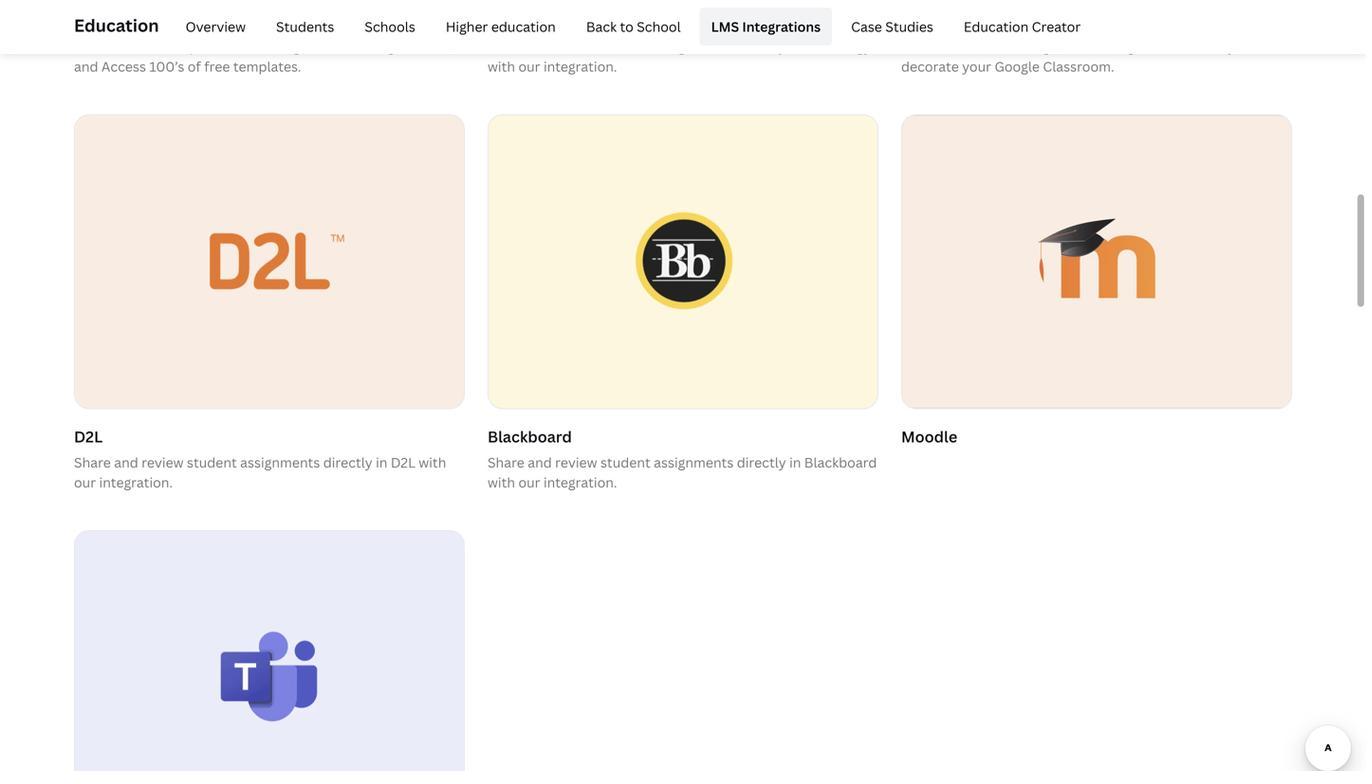 Task type: vqa. For each thing, say whether or not it's contained in the screenshot.
STUDENT inside the Schoology Share and review student assignments directly in Schoology with our integration.
yes



Task type: describe. For each thing, give the bounding box(es) containing it.
blackboard image
[[489, 115, 878, 409]]

directly inside 'schoology share and review student assignments directly in schoology with our integration.'
[[737, 38, 787, 56]]

our for blackboard
[[519, 474, 541, 492]]

students inside canvas students can complete canva assignments through canvas, and access 100's of free templates.
[[74, 38, 132, 56]]

share and review student assignments directly in blackboard with our integration.
[[488, 454, 877, 492]]

studies
[[886, 18, 934, 36]]

through
[[352, 38, 403, 56]]

of
[[188, 58, 201, 76]]

higher
[[446, 18, 488, 36]]

can
[[135, 38, 159, 56]]

assignments inside google classroom invite students in one go, share assignments directly, and decorate your google classroom.
[[1104, 38, 1184, 56]]

canvas
[[74, 10, 128, 31]]

directly,
[[1187, 38, 1239, 56]]

overview link
[[174, 8, 257, 46]]

1 horizontal spatial schoology
[[805, 38, 872, 56]]

templates.
[[233, 58, 301, 76]]

google classroom invite students in one go, share assignments directly, and decorate your google classroom.
[[902, 10, 1266, 76]]

share for d2l
[[74, 454, 111, 472]]

microsoft teams image
[[75, 532, 464, 772]]

case studies
[[852, 18, 934, 36]]

integration. for d2l
[[99, 474, 173, 492]]

canva
[[226, 38, 266, 56]]

review for blackboard
[[555, 454, 598, 472]]

moodle
[[902, 427, 958, 447]]

blackboard inside share and review student assignments directly in blackboard with our integration.
[[805, 454, 877, 472]]

assignments inside 'schoology share and review student assignments directly in schoology with our integration.'
[[654, 38, 734, 56]]

assignments inside share and review student assignments directly in d2l with our integration.
[[240, 454, 320, 472]]

and inside canvas students can complete canva assignments through canvas, and access 100's of free templates.
[[74, 58, 98, 76]]

your
[[963, 58, 992, 76]]

case studies link
[[840, 8, 945, 46]]

menu bar containing overview
[[167, 8, 1093, 46]]

share inside 'schoology share and review student assignments directly in schoology with our integration.'
[[488, 38, 525, 56]]

our inside 'schoology share and review student assignments directly in schoology with our integration.'
[[519, 58, 541, 76]]

d2l inside share and review student assignments directly in d2l with our integration.
[[391, 454, 416, 472]]

and inside share and review student assignments directly in d2l with our integration.
[[114, 454, 138, 472]]

free
[[204, 58, 230, 76]]

students link
[[265, 8, 346, 46]]

moodle image
[[903, 115, 1292, 409]]

back to school
[[586, 18, 681, 36]]

invite
[[902, 38, 938, 56]]

review for d2l
[[142, 454, 184, 472]]

higher education
[[446, 18, 556, 36]]

integration. for blackboard
[[544, 474, 617, 492]]

canvas students can complete canva assignments through canvas, and access 100's of free templates.
[[74, 10, 456, 76]]

integration. inside 'schoology share and review student assignments directly in schoology with our integration.'
[[544, 58, 617, 76]]

classroom
[[957, 10, 1036, 31]]

back
[[586, 18, 617, 36]]

schools link
[[353, 8, 427, 46]]

creator
[[1032, 18, 1081, 36]]

and inside google classroom invite students in one go, share assignments directly, and decorate your google classroom.
[[1242, 38, 1266, 56]]

classroom.
[[1043, 58, 1115, 76]]

students
[[941, 38, 998, 56]]

integrations
[[743, 18, 821, 36]]

with for blackboard
[[488, 474, 515, 492]]



Task type: locate. For each thing, give the bounding box(es) containing it.
0 vertical spatial with
[[488, 58, 515, 76]]

student inside 'schoology share and review student assignments directly in schoology with our integration.'
[[601, 38, 651, 56]]

moodle link
[[902, 114, 1293, 453]]

google down one
[[995, 58, 1040, 76]]

0 horizontal spatial d2l
[[74, 427, 103, 447]]

share for blackboard
[[488, 454, 525, 472]]

directly inside share and review student assignments directly in blackboard with our integration.
[[737, 454, 787, 472]]

share
[[1065, 38, 1100, 56]]

to
[[620, 18, 634, 36]]

overview
[[186, 18, 246, 36]]

share inside share and review student assignments directly in blackboard with our integration.
[[488, 454, 525, 472]]

1 vertical spatial students
[[74, 38, 132, 56]]

1 vertical spatial d2l
[[391, 454, 416, 472]]

0 vertical spatial google
[[902, 10, 954, 31]]

case
[[852, 18, 883, 36]]

education creator link
[[953, 8, 1093, 46]]

our for d2l
[[74, 474, 96, 492]]

1 vertical spatial with
[[419, 454, 446, 472]]

1 vertical spatial google
[[995, 58, 1040, 76]]

google
[[902, 10, 954, 31], [995, 58, 1040, 76]]

education
[[491, 18, 556, 36]]

higher education link
[[435, 8, 567, 46]]

our inside share and review student assignments directly in d2l with our integration.
[[74, 474, 96, 492]]

1 horizontal spatial education
[[964, 18, 1029, 36]]

student inside share and review student assignments directly in blackboard with our integration.
[[601, 454, 651, 472]]

integration. inside share and review student assignments directly in blackboard with our integration.
[[544, 474, 617, 492]]

with inside share and review student assignments directly in blackboard with our integration.
[[488, 474, 515, 492]]

education
[[74, 14, 159, 37], [964, 18, 1029, 36]]

and inside 'schoology share and review student assignments directly in schoology with our integration.'
[[528, 38, 552, 56]]

with
[[488, 58, 515, 76], [419, 454, 446, 472], [488, 474, 515, 492]]

1 vertical spatial schoology
[[805, 38, 872, 56]]

student inside share and review student assignments directly in d2l with our integration.
[[187, 454, 237, 472]]

in inside google classroom invite students in one go, share assignments directly, and decorate your google classroom.
[[1001, 38, 1013, 56]]

schoology left back
[[488, 10, 565, 31]]

lms integrations
[[712, 18, 821, 36]]

1 horizontal spatial google
[[995, 58, 1040, 76]]

2 vertical spatial with
[[488, 474, 515, 492]]

schoology share and review student assignments directly in schoology with our integration.
[[488, 10, 872, 76]]

share and review student assignments directly in d2l with our integration.
[[74, 454, 446, 492]]

schools
[[365, 18, 416, 36]]

students inside students link
[[276, 18, 334, 36]]

directly
[[737, 38, 787, 56], [323, 454, 373, 472], [737, 454, 787, 472]]

0 horizontal spatial education
[[74, 14, 159, 37]]

go,
[[1043, 38, 1062, 56]]

100's
[[149, 58, 184, 76]]

access
[[101, 58, 146, 76]]

assignments inside share and review student assignments directly in blackboard with our integration.
[[654, 454, 734, 472]]

in
[[790, 38, 801, 56], [1001, 38, 1013, 56], [376, 454, 388, 472], [790, 454, 801, 472]]

d2l
[[74, 427, 103, 447], [391, 454, 416, 472]]

education up students in the right top of the page
[[964, 18, 1029, 36]]

share inside share and review student assignments directly in d2l with our integration.
[[74, 454, 111, 472]]

review inside share and review student assignments directly in blackboard with our integration.
[[555, 454, 598, 472]]

blackboard
[[488, 427, 572, 447], [805, 454, 877, 472]]

0 horizontal spatial google
[[902, 10, 954, 31]]

school
[[637, 18, 681, 36]]

google up 'invite'
[[902, 10, 954, 31]]

education up can
[[74, 14, 159, 37]]

0 horizontal spatial schoology
[[488, 10, 565, 31]]

directly for d2l
[[323, 454, 373, 472]]

0 horizontal spatial blackboard
[[488, 427, 572, 447]]

education creator
[[964, 18, 1081, 36]]

0 vertical spatial schoology
[[488, 10, 565, 31]]

1 horizontal spatial blackboard
[[805, 454, 877, 472]]

one
[[1016, 38, 1040, 56]]

student
[[601, 38, 651, 56], [187, 454, 237, 472], [601, 454, 651, 472]]

lms
[[712, 18, 739, 36]]

directly for blackboard
[[737, 454, 787, 472]]

lms integrations link
[[700, 8, 833, 46]]

our
[[519, 58, 541, 76], [74, 474, 96, 492], [519, 474, 541, 492]]

schoology
[[488, 10, 565, 31], [805, 38, 872, 56]]

our inside share and review student assignments directly in blackboard with our integration.
[[519, 474, 541, 492]]

students up templates.
[[276, 18, 334, 36]]

student for d2l
[[187, 454, 237, 472]]

students down canvas in the left top of the page
[[74, 38, 132, 56]]

with inside 'schoology share and review student assignments directly in schoology with our integration.'
[[488, 58, 515, 76]]

0 vertical spatial students
[[276, 18, 334, 36]]

directly inside share and review student assignments directly in d2l with our integration.
[[323, 454, 373, 472]]

and
[[528, 38, 552, 56], [1242, 38, 1266, 56], [74, 58, 98, 76], [114, 454, 138, 472], [528, 454, 552, 472]]

0 vertical spatial d2l
[[74, 427, 103, 447]]

in inside 'schoology share and review student assignments directly in schoology with our integration.'
[[790, 38, 801, 56]]

with for d2l
[[419, 454, 446, 472]]

1 horizontal spatial d2l
[[391, 454, 416, 472]]

schoology down case
[[805, 38, 872, 56]]

education for education creator
[[964, 18, 1029, 36]]

canvas,
[[406, 38, 456, 56]]

0 horizontal spatial students
[[74, 38, 132, 56]]

share
[[488, 38, 525, 56], [74, 454, 111, 472], [488, 454, 525, 472]]

assignments inside canvas students can complete canva assignments through canvas, and access 100's of free templates.
[[269, 38, 349, 56]]

1 horizontal spatial students
[[276, 18, 334, 36]]

integration.
[[544, 58, 617, 76], [99, 474, 173, 492], [544, 474, 617, 492]]

education for education
[[74, 14, 159, 37]]

with inside share and review student assignments directly in d2l with our integration.
[[419, 454, 446, 472]]

back to school link
[[575, 8, 693, 46]]

review inside share and review student assignments directly in d2l with our integration.
[[142, 454, 184, 472]]

assignments
[[269, 38, 349, 56], [654, 38, 734, 56], [1104, 38, 1184, 56], [240, 454, 320, 472], [654, 454, 734, 472]]

students
[[276, 18, 334, 36], [74, 38, 132, 56]]

review
[[555, 38, 598, 56], [142, 454, 184, 472], [555, 454, 598, 472]]

student for blackboard
[[601, 454, 651, 472]]

menu bar
[[167, 8, 1093, 46]]

complete
[[162, 38, 223, 56]]

review inside 'schoology share and review student assignments directly in schoology with our integration.'
[[555, 38, 598, 56]]

in inside share and review student assignments directly in blackboard with our integration.
[[790, 454, 801, 472]]

1 vertical spatial blackboard
[[805, 454, 877, 472]]

and inside share and review student assignments directly in blackboard with our integration.
[[528, 454, 552, 472]]

integration. inside share and review student assignments directly in d2l with our integration.
[[99, 474, 173, 492]]

0 vertical spatial blackboard
[[488, 427, 572, 447]]

decorate
[[902, 58, 959, 76]]

in inside share and review student assignments directly in d2l with our integration.
[[376, 454, 388, 472]]

c2l image
[[75, 115, 464, 409]]



